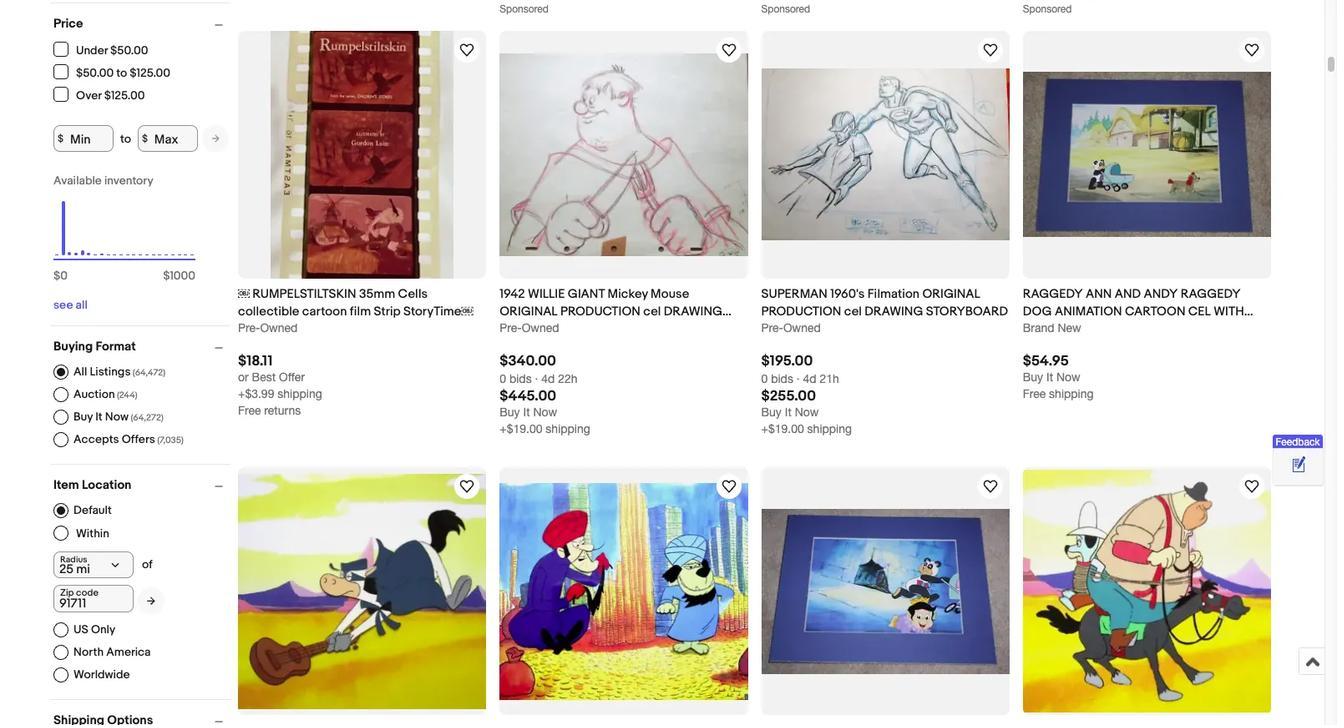 Task type: describe. For each thing, give the bounding box(es) containing it.
￼ rumpelstiltskin 35mm cells collectible cartoon film strip storytime￼ pre-owned
[[238, 286, 473, 335]]

buy it now (64,272)
[[73, 410, 163, 424]]

price
[[53, 16, 83, 32]]

default link
[[53, 504, 112, 519]]

$18.11 or best offer +$3.99 shipping free returns
[[238, 353, 322, 418]]

watch huckleberry hound dog horse hat hanna-barbera original production drawing & cel image
[[1242, 477, 1262, 497]]

superman
[[761, 286, 828, 302]]

pre-owned
[[500, 322, 559, 335]]

within
[[76, 527, 109, 541]]

$18.11
[[238, 353, 273, 370]]

1000
[[170, 269, 195, 283]]

now inside $340.00 0 bids · 4d 22h $445.00 buy it now +$19.00 shipping
[[533, 406, 557, 419]]

with
[[1214, 304, 1244, 320]]

4d for $340.00
[[541, 373, 555, 386]]

location
[[82, 478, 132, 494]]

mouse
[[651, 286, 689, 302]]

1942 willie giant mickey mouse original production cel drawing walt disney
[[500, 286, 722, 337]]

auction
[[73, 388, 115, 402]]

under $50.00
[[76, 43, 148, 57]]

$54.95
[[1023, 353, 1069, 370]]

strip
[[374, 304, 401, 320]]

coa
[[1023, 322, 1051, 337]]

0 vertical spatial to
[[116, 66, 127, 80]]

under $50.00 link
[[53, 42, 149, 57]]

auction (244)
[[73, 388, 138, 402]]

original inside the "1942 willie giant mickey mouse original production cel drawing walt disney"
[[500, 304, 558, 320]]

buy inside $195.00 0 bids · 4d 21h $255.00 buy it now +$19.00 shipping
[[761, 406, 782, 419]]

over
[[76, 88, 102, 102]]

1942
[[500, 286, 525, 302]]

worldwide link
[[53, 668, 130, 683]]

all listings (64,472)
[[73, 365, 165, 379]]

22h
[[558, 373, 578, 386]]

1 vertical spatial to
[[120, 132, 131, 146]]

0 vertical spatial $50.00
[[110, 43, 148, 57]]

accepts
[[73, 433, 119, 447]]

$54.95 buy it now free shipping
[[1023, 353, 1094, 401]]

dog
[[1023, 304, 1052, 320]]

watch raggedy ann and andy grouchy bear matted animation cartoon cel with coa (rare) image
[[980, 477, 1000, 497]]

drawing inside superman 1960's filmation original production cel drawing storyboard pre-owned
[[865, 304, 923, 320]]

2 pre- from the left
[[500, 322, 522, 335]]

watch dastardly + muttley dog turban hanna-barbera original production drawing & cel image
[[719, 477, 739, 497]]

or
[[238, 371, 249, 384]]

item location
[[53, 478, 132, 494]]

+$19.00 for $445.00
[[500, 423, 542, 436]]

film
[[350, 304, 371, 320]]

apply within filter image
[[147, 596, 155, 607]]

rumpelstiltskin
[[253, 286, 356, 302]]

2 raggedy from the left
[[1181, 286, 1241, 302]]

only
[[91, 623, 115, 637]]

(64,472)
[[133, 367, 165, 378]]

watch ￼ rumpelstiltskin 35mm cells collectible cartoon film strip storytime￼ image
[[457, 40, 477, 60]]

buying format button
[[53, 339, 231, 355]]

1 raggedy from the left
[[1023, 286, 1083, 302]]

item
[[53, 478, 79, 494]]

1960's
[[830, 286, 865, 302]]

brand
[[1023, 322, 1055, 335]]

see
[[53, 298, 73, 312]]

brand new
[[1023, 322, 1081, 335]]

(7,035)
[[157, 435, 184, 446]]

4d for $195.00
[[803, 373, 817, 386]]

available
[[53, 174, 102, 188]]

cartoon
[[302, 304, 347, 320]]

of
[[142, 558, 153, 572]]

· for $195.00
[[797, 373, 800, 386]]

accepts offers (7,035)
[[73, 433, 184, 447]]

 (64,272) Items text field
[[129, 413, 163, 423]]

Maximum Value in $ text field
[[138, 125, 198, 152]]

it inside the $54.95 buy it now free shipping
[[1047, 371, 1053, 384]]

$445.00
[[500, 389, 556, 405]]

1 vertical spatial $50.00
[[76, 66, 114, 80]]

filmation
[[868, 286, 920, 302]]

+$19.00 for $255.00
[[761, 423, 804, 436]]

raggedy ann and andy raggedy dog animation cartoon cel with coa (matted)  rare link
[[1023, 286, 1271, 337]]

$50.00 to $125.00
[[76, 66, 170, 80]]

us only link
[[53, 623, 115, 638]]

item location button
[[53, 478, 231, 494]]

now down (244) items text field
[[105, 410, 129, 424]]

￼
[[238, 286, 250, 302]]

shipping inside the $54.95 buy it now free shipping
[[1049, 388, 1094, 401]]

huckleberry hound dog horse hat hanna-barbera original production drawing & cel image
[[1023, 470, 1271, 714]]

us only
[[73, 623, 115, 637]]

free inside $18.11 or best offer +$3.99 shipping free returns
[[238, 404, 261, 418]]

america
[[106, 646, 151, 660]]

over $125.00
[[76, 88, 145, 102]]

raggedy ann and andy raggedy dog animation cartoon cel with coa (matted)  rare heading
[[1023, 286, 1253, 337]]

us
[[73, 623, 88, 637]]

see all
[[53, 298, 88, 312]]

$50.00 to $125.00 link
[[53, 64, 171, 80]]

bids for $195.00
[[771, 373, 793, 386]]

$ 0
[[53, 269, 68, 283]]

$340.00 0 bids · 4d 22h $445.00 buy it now +$19.00 shipping
[[500, 353, 590, 436]]

mickey
[[608, 286, 648, 302]]

available inventory
[[53, 174, 153, 188]]

bids for $340.00
[[509, 373, 532, 386]]

production inside superman 1960's filmation original production cel drawing storyboard pre-owned
[[761, 304, 841, 320]]

best
[[252, 371, 276, 384]]

superman 1960's filmation original production cel drawing storyboard pre-owned
[[761, 286, 1008, 335]]

shipping inside $340.00 0 bids · 4d 22h $445.00 buy it now +$19.00 shipping
[[546, 423, 590, 436]]

raggedy ann and andy grouchy bear matted animation cartoon cel with coa (rare) image
[[761, 509, 1010, 675]]

0 vertical spatial $125.00
[[130, 66, 170, 80]]

disney
[[533, 322, 577, 337]]

feedback
[[1276, 437, 1320, 449]]

(244)
[[117, 390, 138, 401]]

production inside the "1942 willie giant mickey mouse original production cel drawing walt disney"
[[560, 304, 641, 320]]

cells
[[398, 286, 428, 302]]

now inside the $54.95 buy it now free shipping
[[1057, 371, 1081, 384]]

$ up available
[[58, 132, 64, 145]]



Task type: locate. For each thing, give the bounding box(es) containing it.
original inside superman 1960's filmation original production cel drawing storyboard pre-owned
[[922, 286, 980, 302]]

4d left 21h in the bottom of the page
[[803, 373, 817, 386]]

new
[[1058, 322, 1081, 335]]

it inside $195.00 0 bids · 4d 21h $255.00 buy it now +$19.00 shipping
[[785, 406, 792, 419]]

0 horizontal spatial original
[[500, 304, 558, 320]]

raggedy
[[1023, 286, 1083, 302], [1181, 286, 1241, 302]]

rare
[[1111, 322, 1142, 337]]

buy down $255.00
[[761, 406, 782, 419]]

1 horizontal spatial +$19.00
[[761, 423, 804, 436]]

production down 'giant'
[[560, 304, 641, 320]]

listings
[[90, 365, 131, 379]]

1 4d from the left
[[541, 373, 555, 386]]

free inside the $54.95 buy it now free shipping
[[1023, 388, 1046, 401]]

1 horizontal spatial 0
[[500, 373, 506, 386]]

0 vertical spatial free
[[1023, 388, 1046, 401]]

1 horizontal spatial raggedy
[[1181, 286, 1241, 302]]

0 vertical spatial original
[[922, 286, 980, 302]]

buy inside the $54.95 buy it now free shipping
[[1023, 371, 1043, 384]]

(matted)
[[1054, 322, 1108, 337]]

2 4d from the left
[[803, 373, 817, 386]]

dastardly + muttley dog turban hanna-barbera original production drawing & cel image
[[500, 483, 748, 701]]

$125.00 down the under $50.00
[[130, 66, 170, 80]]

$195.00 0 bids · 4d 21h $255.00 buy it now +$19.00 shipping
[[761, 353, 852, 436]]

0 horizontal spatial drawing
[[664, 304, 722, 320]]

0 horizontal spatial production
[[560, 304, 641, 320]]

walt
[[500, 322, 531, 337]]

original up pre-owned on the left of page
[[500, 304, 558, 320]]

2 owned from the left
[[522, 322, 559, 335]]

now down $445.00
[[533, 406, 557, 419]]

shipping inside $195.00 0 bids · 4d 21h $255.00 buy it now +$19.00 shipping
[[807, 423, 852, 436]]

now down $255.00
[[795, 406, 819, 419]]

ann
[[1086, 286, 1112, 302]]

it down $54.95
[[1047, 371, 1053, 384]]

bids down $340.00
[[509, 373, 532, 386]]

1 horizontal spatial drawing
[[865, 304, 923, 320]]

buy down $445.00
[[500, 406, 520, 419]]

1 horizontal spatial pre-
[[500, 322, 522, 335]]

$ up inventory
[[142, 132, 148, 145]]

+$19.00 inside $195.00 0 bids · 4d 21h $255.00 buy it now +$19.00 shipping
[[761, 423, 804, 436]]

buy inside $340.00 0 bids · 4d 22h $445.00 buy it now +$19.00 shipping
[[500, 406, 520, 419]]

north america link
[[53, 646, 151, 661]]

$ up see at left top
[[53, 269, 60, 283]]

production
[[560, 304, 641, 320], [761, 304, 841, 320]]

35mm
[[359, 286, 395, 302]]

bids inside $195.00 0 bids · 4d 21h $255.00 buy it now +$19.00 shipping
[[771, 373, 793, 386]]

· up $445.00
[[535, 373, 538, 386]]

1 pre- from the left
[[238, 322, 260, 335]]

cel
[[643, 304, 661, 320], [844, 304, 862, 320]]

0 inside $340.00 0 bids · 4d 22h $445.00 buy it now +$19.00 shipping
[[500, 373, 506, 386]]

owned
[[260, 322, 298, 335], [522, 322, 559, 335], [783, 322, 821, 335]]

· inside $340.00 0 bids · 4d 22h $445.00 buy it now +$19.00 shipping
[[535, 373, 538, 386]]

shipping down 21h in the bottom of the page
[[807, 423, 852, 436]]

cel inside the "1942 willie giant mickey mouse original production cel drawing walt disney"
[[643, 304, 661, 320]]

1942 willie giant mickey mouse original production cel drawing  walt disney image
[[500, 53, 748, 256]]

it inside $340.00 0 bids · 4d 22h $445.00 buy it now +$19.00 shipping
[[523, 406, 530, 419]]

watch 1942 willie giant mickey mouse original production cel drawing  walt disney image
[[719, 40, 739, 60]]

2 +$19.00 from the left
[[761, 423, 804, 436]]

drawing down mouse in the top of the page
[[664, 304, 722, 320]]

0
[[60, 269, 68, 283], [500, 373, 506, 386], [761, 373, 768, 386]]

Minimum Value in $ text field
[[53, 125, 114, 152]]

4d
[[541, 373, 555, 386], [803, 373, 817, 386]]

watch superman 1960's filmation original production cel drawing storyboard image
[[980, 40, 1000, 60]]

giant
[[568, 286, 605, 302]]

buy down auction
[[73, 410, 93, 424]]

+$19.00 down $255.00
[[761, 423, 804, 436]]

owned down willie
[[522, 322, 559, 335]]

to down the under $50.00
[[116, 66, 127, 80]]

· up $255.00
[[797, 373, 800, 386]]

1 horizontal spatial cel
[[844, 304, 862, 320]]

default
[[73, 504, 112, 518]]

1 · from the left
[[535, 373, 538, 386]]

bids
[[509, 373, 532, 386], [771, 373, 793, 386]]

owned inside ￼ rumpelstiltskin 35mm cells collectible cartoon film strip storytime￼ pre-owned
[[260, 322, 298, 335]]

2 horizontal spatial 0
[[761, 373, 768, 386]]

0 for $195.00
[[761, 373, 768, 386]]

all
[[76, 298, 88, 312]]

buying format
[[53, 339, 136, 355]]

 (244) Items text field
[[115, 390, 138, 401]]

+$19.00 down $445.00
[[500, 423, 542, 436]]

owned down collectible
[[260, 322, 298, 335]]

graph of available inventory between $0 and $1000+ image
[[53, 174, 195, 291]]

+$19.00 inside $340.00 0 bids · 4d 22h $445.00 buy it now +$19.00 shipping
[[500, 423, 542, 436]]

2 bids from the left
[[771, 373, 793, 386]]

$195.00
[[761, 353, 813, 370]]

$50.00 up $50.00 to $125.00
[[110, 43, 148, 57]]

4d inside $195.00 0 bids · 4d 21h $255.00 buy it now +$19.00 shipping
[[803, 373, 817, 386]]

 (7,035) Items text field
[[155, 435, 184, 446]]

2 · from the left
[[797, 373, 800, 386]]

0 horizontal spatial ·
[[535, 373, 538, 386]]

superman 1960's filmation original production cel drawing storyboard heading
[[761, 286, 1008, 320]]

cel down 1960's
[[844, 304, 862, 320]]

0 inside graph of available inventory between $0 and $1000+ 'image'
[[60, 269, 68, 283]]

4d left the 22h
[[541, 373, 555, 386]]

superman 1960's filmation original production cel drawing storyboard image
[[761, 69, 1010, 241]]

raggedy ann and andy raggedy dog animation cartoon cel with coa (matted)  rare
[[1023, 286, 1244, 337]]

shipping down the 22h
[[546, 423, 590, 436]]

bids inside $340.00 0 bids · 4d 22h $445.00 buy it now +$19.00 shipping
[[509, 373, 532, 386]]

see all button
[[53, 298, 88, 312]]

1 production from the left
[[560, 304, 641, 320]]

1 horizontal spatial ·
[[797, 373, 800, 386]]

offers
[[122, 433, 155, 447]]

None text field
[[53, 585, 134, 613]]

1 horizontal spatial bids
[[771, 373, 793, 386]]

it down $255.00
[[785, 406, 792, 419]]

1 horizontal spatial production
[[761, 304, 841, 320]]

1942 willie giant mickey mouse original production cel drawing walt disney heading
[[500, 286, 732, 337]]

0 horizontal spatial 0
[[60, 269, 68, 283]]

1987 el kabong horse guitar hat hanna-barbera original production drawing & cel image
[[238, 475, 486, 710]]

0 inside $195.00 0 bids · 4d 21h $255.00 buy it now +$19.00 shipping
[[761, 373, 768, 386]]

1 vertical spatial original
[[500, 304, 558, 320]]

bids down $195.00
[[771, 373, 793, 386]]

2 horizontal spatial owned
[[783, 322, 821, 335]]

￼ rumpelstiltskin 35mm cells collectible cartoon film strip storytime￼ image
[[271, 31, 454, 279]]

original
[[922, 286, 980, 302], [500, 304, 558, 320]]

1 horizontal spatial 4d
[[803, 373, 817, 386]]

1942 willie giant mickey mouse original production cel drawing walt disney link
[[500, 286, 748, 337]]

+$19.00
[[500, 423, 542, 436], [761, 423, 804, 436]]

1 cel from the left
[[643, 304, 661, 320]]

1 horizontal spatial free
[[1023, 388, 1046, 401]]

1 bids from the left
[[509, 373, 532, 386]]

pre- inside ￼ rumpelstiltskin 35mm cells collectible cartoon film strip storytime￼ pre-owned
[[238, 322, 260, 335]]

animation
[[1055, 304, 1122, 320]]

drawing inside the "1942 willie giant mickey mouse original production cel drawing walt disney"
[[664, 304, 722, 320]]

$340.00
[[500, 353, 556, 370]]

(64,272)
[[131, 413, 163, 423]]

$125.00
[[130, 66, 170, 80], [104, 88, 145, 102]]

$125.00 down $50.00 to $125.00
[[104, 88, 145, 102]]

all
[[73, 365, 87, 379]]

cel inside superman 1960's filmation original production cel drawing storyboard pre-owned
[[844, 304, 862, 320]]

3 pre- from the left
[[761, 322, 783, 335]]

drawing
[[664, 304, 722, 320], [865, 304, 923, 320]]

shipping
[[278, 388, 322, 401], [1049, 388, 1094, 401], [546, 423, 590, 436], [807, 423, 852, 436]]

pre- down collectible
[[238, 322, 260, 335]]

now inside $195.00 0 bids · 4d 21h $255.00 buy it now +$19.00 shipping
[[795, 406, 819, 419]]

· for $340.00
[[535, 373, 538, 386]]

drawing down filmation
[[865, 304, 923, 320]]

1 owned from the left
[[260, 322, 298, 335]]

0 horizontal spatial cel
[[643, 304, 661, 320]]

·
[[535, 373, 538, 386], [797, 373, 800, 386]]

raggedy up dog
[[1023, 286, 1083, 302]]

0 horizontal spatial 4d
[[541, 373, 555, 386]]

worldwide
[[73, 668, 130, 682]]

it up accepts
[[95, 410, 102, 424]]

under
[[76, 43, 108, 57]]

andy
[[1144, 286, 1178, 302]]

owned inside superman 1960's filmation original production cel drawing storyboard pre-owned
[[783, 322, 821, 335]]

it
[[1047, 371, 1053, 384], [523, 406, 530, 419], [785, 406, 792, 419], [95, 410, 102, 424]]

original up "storyboard"
[[922, 286, 980, 302]]

raggedy up cel
[[1181, 286, 1241, 302]]

0 for $
[[60, 269, 68, 283]]

and
[[1115, 286, 1141, 302]]

storytime￼
[[403, 304, 473, 320]]

2 production from the left
[[761, 304, 841, 320]]

production down superman at the right of page
[[761, 304, 841, 320]]

collectible
[[238, 304, 299, 320]]

0 down $195.00
[[761, 373, 768, 386]]

north
[[73, 646, 104, 660]]

$255.00
[[761, 389, 816, 405]]

3 owned from the left
[[783, 322, 821, 335]]

watch raggedy ann and andy raggedy dog animation cartoon cel with coa (matted)  rare image
[[1242, 40, 1262, 60]]

0 up see at left top
[[60, 269, 68, 283]]

$50.00 up the over $125.00 link
[[76, 66, 114, 80]]

0 horizontal spatial +$19.00
[[500, 423, 542, 436]]

$50.00
[[110, 43, 148, 57], [76, 66, 114, 80]]

 (64,472) Items text field
[[131, 367, 165, 378]]

format
[[96, 339, 136, 355]]

shipping down $54.95
[[1049, 388, 1094, 401]]

free down +$3.99
[[238, 404, 261, 418]]

2 horizontal spatial pre-
[[761, 322, 783, 335]]

cel down mouse in the top of the page
[[643, 304, 661, 320]]

free down $54.95
[[1023, 388, 1046, 401]]

4d inside $340.00 0 bids · 4d 22h $445.00 buy it now +$19.00 shipping
[[541, 373, 555, 386]]

pre- up $195.00
[[761, 322, 783, 335]]

1 drawing from the left
[[664, 304, 722, 320]]

returns
[[264, 404, 301, 418]]

pre- down '1942'
[[500, 322, 522, 335]]

buying
[[53, 339, 93, 355]]

0 down $340.00
[[500, 373, 506, 386]]

shipping down offer
[[278, 388, 322, 401]]

2 cel from the left
[[844, 304, 862, 320]]

pre- inside superman 1960's filmation original production cel drawing storyboard pre-owned
[[761, 322, 783, 335]]

watch 1987 el kabong horse guitar hat hanna-barbera original production drawing & cel image
[[457, 477, 477, 497]]

superman 1960's filmation original production cel drawing storyboard link
[[761, 286, 1010, 321]]

1 horizontal spatial original
[[922, 286, 980, 302]]

shipping inside $18.11 or best offer +$3.99 shipping free returns
[[278, 388, 322, 401]]

now down $54.95
[[1057, 371, 1081, 384]]

1 horizontal spatial owned
[[522, 322, 559, 335]]

to
[[116, 66, 127, 80], [120, 132, 131, 146]]

cartoon
[[1125, 304, 1186, 320]]

· inside $195.00 0 bids · 4d 21h $255.00 buy it now +$19.00 shipping
[[797, 373, 800, 386]]

it down $445.00
[[523, 406, 530, 419]]

￼ rumpelstiltskin 35mm cells collectible cartoon film strip storytime￼ link
[[238, 286, 486, 321]]

0 horizontal spatial pre-
[[238, 322, 260, 335]]

$ up buying format dropdown button
[[163, 269, 170, 283]]

0 horizontal spatial free
[[238, 404, 261, 418]]

0 horizontal spatial bids
[[509, 373, 532, 386]]

0 for $340.00
[[500, 373, 506, 386]]

+$3.99
[[238, 388, 274, 401]]

inventory
[[104, 174, 153, 188]]

willie
[[528, 286, 565, 302]]

2 drawing from the left
[[865, 304, 923, 320]]

storyboard
[[926, 304, 1008, 320]]

1 vertical spatial $125.00
[[104, 88, 145, 102]]

1 vertical spatial free
[[238, 404, 261, 418]]

1 +$19.00 from the left
[[500, 423, 542, 436]]

free
[[1023, 388, 1046, 401], [238, 404, 261, 418]]

buy down $54.95
[[1023, 371, 1043, 384]]

north america
[[73, 646, 151, 660]]

￼ rumpelstiltskin 35mm cells collectible cartoon film strip storytime￼ heading
[[238, 286, 473, 320]]

owned down superman at the right of page
[[783, 322, 821, 335]]

raggedy ann and andy raggedy dog animation cartoon cel with coa (matted)  rare image
[[1023, 72, 1271, 238]]

to left "maximum value in $" text box at the left top
[[120, 132, 131, 146]]

$ 1000
[[163, 269, 195, 283]]

0 horizontal spatial owned
[[260, 322, 298, 335]]

0 horizontal spatial raggedy
[[1023, 286, 1083, 302]]



Task type: vqa. For each thing, say whether or not it's contained in the screenshot.
cel
yes



